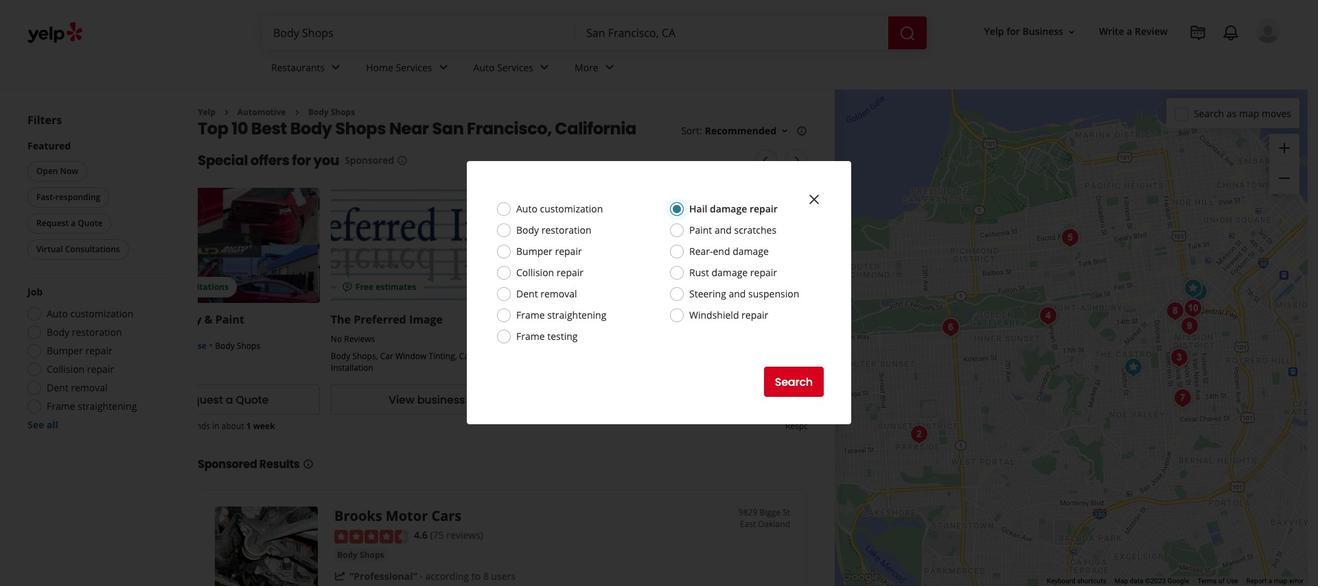 Task type: locate. For each thing, give the bounding box(es) containing it.
body inside search dialog
[[516, 224, 539, 237]]

1 horizontal spatial yelp
[[984, 25, 1004, 38]]

frame straightening up testing
[[516, 309, 606, 322]]

0 horizontal spatial sponsored
[[198, 458, 257, 473]]

1 horizontal spatial request
[[179, 393, 223, 408]]

1 horizontal spatial services
[[497, 61, 533, 74]]

16 info v2 image
[[397, 155, 408, 166]]

0 vertical spatial body restoration
[[516, 224, 591, 237]]

yelp for yelp for business
[[984, 25, 1004, 38]]

sponsored down responds in about 1 week
[[198, 458, 257, 473]]

request a quote up responds in about 1 week
[[179, 393, 269, 408]]

16 chevron right v2 image
[[221, 107, 232, 118], [292, 107, 303, 118]]

damage down scratches
[[733, 245, 769, 258]]

responds left 1
[[172, 421, 210, 433]]

1 free from the left
[[152, 282, 170, 293]]

1 horizontal spatial bumper
[[516, 245, 553, 258]]

1 horizontal spatial body restoration
[[516, 224, 591, 237]]

2 vertical spatial damage
[[712, 266, 748, 279]]

1 in from the left
[[212, 421, 219, 433]]

auto inside search dialog
[[516, 203, 537, 216]]

24 chevron down v2 image
[[435, 59, 451, 76], [536, 59, 553, 76], [601, 59, 618, 76]]

search
[[1194, 107, 1224, 120], [775, 375, 813, 390]]

2 16 free estimates v2 image from the left
[[545, 282, 556, 293]]

shops
[[331, 106, 355, 118], [335, 118, 386, 140], [237, 341, 260, 352], [759, 354, 782, 366], [360, 550, 384, 561]]

0 horizontal spatial straightening
[[78, 400, 137, 413]]

free consultations
[[152, 282, 229, 293]]

sponsored for sponsored
[[345, 154, 394, 167]]

2 horizontal spatial estimates
[[782, 282, 823, 293]]

request a quote for request a quote button to the middle
[[179, 393, 269, 408]]

1 vertical spatial for
[[292, 151, 311, 171]]

24 chevron down v2 image inside more link
[[601, 59, 618, 76]]

quote inside body shops request a quote
[[845, 393, 878, 408]]

repair
[[750, 203, 778, 216], [555, 245, 582, 258], [557, 266, 584, 279], [750, 266, 777, 279], [742, 309, 768, 322], [85, 345, 112, 358], [87, 363, 114, 376]]

moves
[[1262, 107, 1291, 120]]

st
[[783, 508, 790, 519]]

verified license button
[[141, 339, 206, 352]]

dent up carstar on the left bottom of the page
[[516, 288, 538, 301]]

dent removal inside search dialog
[[516, 288, 577, 301]]

24 chevron down v2 image right home services
[[435, 59, 451, 76]]

0 horizontal spatial search
[[775, 375, 813, 390]]

estimates up the carstar auto world collision
[[579, 282, 619, 293]]

german auto body link
[[737, 313, 841, 328]]

zoom in image
[[1276, 140, 1293, 156]]

1 horizontal spatial straightening
[[547, 309, 606, 322]]

0 vertical spatial frame straightening
[[516, 309, 606, 322]]

california
[[555, 118, 636, 140]]

24 chevron down v2 image for auto services
[[536, 59, 553, 76]]

body
[[308, 106, 329, 118], [290, 118, 332, 140], [516, 224, 539, 237], [174, 313, 201, 328], [813, 313, 841, 328], [47, 326, 69, 339], [215, 341, 235, 352], [331, 351, 350, 363], [737, 354, 757, 366], [337, 550, 358, 561]]

free right 16 free estimates v2 icon at the top right of page
[[762, 282, 780, 293]]

preferred
[[354, 313, 406, 328]]

request a quote button up responds in about
[[737, 385, 929, 416]]

in
[[212, 421, 219, 433], [825, 421, 832, 433]]

virtual consultations
[[36, 244, 120, 255]]

keyboard shortcuts
[[1047, 578, 1106, 586]]

16 info v2 image up next icon on the right top of the page
[[796, 126, 807, 137]]

free estimates for image
[[356, 282, 416, 293]]

of
[[1219, 578, 1225, 586]]

quote up consultations
[[78, 218, 103, 229]]

collision up all
[[47, 363, 85, 376]]

top 10 best body shops near san francisco, california
[[198, 118, 636, 140]]

body shops right license at bottom left
[[215, 341, 260, 352]]

yelp inside button
[[984, 25, 1004, 38]]

1 vertical spatial bumper repair
[[47, 345, 112, 358]]

google
[[1168, 578, 1189, 586]]

projects image
[[1190, 25, 1206, 41]]

reviews
[[344, 334, 375, 346]]

0 horizontal spatial dent removal
[[47, 382, 108, 395]]

shops up search button
[[759, 354, 782, 366]]

0 vertical spatial customization
[[540, 203, 603, 216]]

according
[[425, 570, 469, 583]]

3 24 chevron down v2 image from the left
[[601, 59, 618, 76]]

16 chevron right v2 image right yelp link in the left of the page
[[221, 107, 232, 118]]

shops down 4.6 star rating image
[[360, 550, 384, 561]]

zoom out image
[[1276, 170, 1293, 187]]

sponsored for sponsored results
[[198, 458, 257, 473]]

verified
[[141, 341, 174, 352]]

frame up all
[[47, 400, 75, 413]]

1 horizontal spatial request a quote
[[179, 393, 269, 408]]

paint up rear-
[[689, 224, 712, 237]]

3 free estimates link from the left
[[737, 188, 929, 304]]

bumper inside search dialog
[[516, 245, 553, 258]]

1 horizontal spatial estimates
[[579, 282, 619, 293]]

auto inside option group
[[47, 308, 68, 321]]

free for the preferred image
[[356, 282, 374, 293]]

1 horizontal spatial 16 chevron right v2 image
[[292, 107, 303, 118]]

0 vertical spatial collision
[[516, 266, 554, 279]]

1 horizontal spatial restoration
[[542, 224, 591, 237]]

0 vertical spatial bumper
[[516, 245, 553, 258]]

restoration
[[542, 224, 591, 237], [72, 326, 122, 339]]

see all button
[[27, 419, 58, 432]]

0 vertical spatial search
[[1194, 107, 1224, 120]]

16 free estimates v2 image
[[748, 282, 759, 293]]

reviews)
[[446, 530, 483, 543]]

parkside paint & body shop image
[[905, 422, 933, 449]]

1 vertical spatial restoration
[[72, 326, 122, 339]]

map left error
[[1274, 578, 1288, 586]]

the preferred image no reviews body shops, car window tinting, car stereo installation
[[331, 313, 499, 374]]

for left you
[[292, 151, 311, 171]]

24 chevron down v2 image for more
[[601, 59, 618, 76]]

yelp link
[[198, 106, 215, 118]]

1 horizontal spatial frame straightening
[[516, 309, 606, 322]]

european collision center image
[[1179, 275, 1207, 303]]

1 vertical spatial dent
[[47, 382, 68, 395]]

estimates
[[376, 282, 416, 293], [579, 282, 619, 293], [782, 282, 823, 293]]

1 horizontal spatial quote
[[236, 393, 269, 408]]

frame straightening
[[516, 309, 606, 322], [47, 400, 137, 413]]

search dialog
[[0, 0, 1318, 587]]

frame left testing
[[516, 330, 545, 343]]

dent inside option group
[[47, 382, 68, 395]]

body shops
[[308, 106, 355, 118], [215, 341, 260, 352], [337, 550, 384, 561]]

customization
[[540, 203, 603, 216], [70, 308, 133, 321]]

free left consultations
[[152, 282, 170, 293]]

a right report
[[1269, 578, 1272, 586]]

responds
[[172, 421, 210, 433], [785, 421, 823, 433]]

8
[[483, 570, 489, 583]]

fast-
[[36, 192, 55, 203]]

license
[[176, 341, 206, 352]]

0 horizontal spatial removal
[[71, 382, 108, 395]]

request
[[36, 218, 69, 229], [179, 393, 223, 408], [788, 393, 832, 408]]

scratches
[[734, 224, 777, 237]]

and
[[715, 224, 732, 237], [729, 288, 746, 301]]

request a quote button down the fast-responding button
[[27, 214, 111, 234]]

group
[[1269, 134, 1300, 194]]

1 vertical spatial customization
[[70, 308, 133, 321]]

estimates for image
[[376, 282, 416, 293]]

restaurants
[[271, 61, 325, 74]]

1 vertical spatial body restoration
[[47, 326, 122, 339]]

1 free estimates from the left
[[356, 282, 416, 293]]

a inside group
[[71, 218, 76, 229]]

windshield repair
[[689, 309, 768, 322]]

request up responds in about
[[788, 393, 832, 408]]

collision right world
[[651, 313, 697, 328]]

0 horizontal spatial car
[[380, 351, 393, 363]]

2 in from the left
[[825, 421, 832, 433]]

collision repair up carstar on the left bottom of the page
[[516, 266, 584, 279]]

1 16 chevron right v2 image from the left
[[221, 107, 232, 118]]

0 horizontal spatial services
[[396, 61, 432, 74]]

see
[[27, 419, 44, 432]]

paint right &
[[215, 313, 244, 328]]

a right write
[[1127, 25, 1132, 38]]

end
[[713, 245, 730, 258]]

for left business
[[1007, 25, 1020, 38]]

request inside featured group
[[36, 218, 69, 229]]

dent removal up carstar on the left bottom of the page
[[516, 288, 577, 301]]

0 vertical spatial for
[[1007, 25, 1020, 38]]

3 estimates from the left
[[782, 282, 823, 293]]

0 horizontal spatial 16 free estimates v2 image
[[342, 282, 353, 293]]

1 horizontal spatial search
[[1194, 107, 1224, 120]]

1 horizontal spatial collision
[[516, 266, 554, 279]]

request a quote button
[[27, 214, 111, 234], [128, 385, 320, 416], [737, 385, 929, 416]]

domport auto body image
[[1176, 313, 1203, 341]]

shops up you
[[335, 118, 386, 140]]

collision up carstar on the left bottom of the page
[[516, 266, 554, 279]]

0 vertical spatial paint
[[689, 224, 712, 237]]

dent removal inside option group
[[47, 382, 108, 395]]

3 free estimates from the left
[[762, 282, 823, 293]]

free up carstar on the left bottom of the page
[[559, 282, 577, 293]]

sponsored results
[[198, 458, 300, 473]]

collision repair up all
[[47, 363, 114, 376]]

free estimates up carstar auto world collision link
[[559, 282, 619, 293]]

car right "shops," on the left bottom
[[380, 351, 393, 363]]

body inside the preferred image no reviews body shops, car window tinting, car stereo installation
[[331, 351, 350, 363]]

avenue body shop image
[[1179, 295, 1207, 323]]

1 horizontal spatial in
[[825, 421, 832, 433]]

1 estimates from the left
[[376, 282, 416, 293]]

a
[[1127, 25, 1132, 38], [71, 218, 76, 229], [226, 393, 233, 408], [835, 393, 842, 408], [1269, 578, 1272, 586]]

0 horizontal spatial bumper repair
[[47, 345, 112, 358]]

1 horizontal spatial for
[[1007, 25, 1020, 38]]

responds for responds in about
[[785, 421, 823, 433]]

0 horizontal spatial auto customization
[[47, 308, 133, 321]]

keyboard
[[1047, 578, 1076, 586]]

a up responds in about
[[835, 393, 842, 408]]

search up responds in about
[[775, 375, 813, 390]]

2 horizontal spatial request
[[788, 393, 832, 408]]

1 horizontal spatial responds
[[785, 421, 823, 433]]

cars
[[431, 508, 462, 526]]

about for responds in about 1 week
[[222, 421, 244, 433]]

auto inside business categories element
[[473, 61, 495, 74]]

0 horizontal spatial frame straightening
[[47, 400, 137, 413]]

1 vertical spatial map
[[1274, 578, 1288, 586]]

body restoration
[[516, 224, 591, 237], [47, 326, 122, 339]]

stan carlsen body shop image
[[1034, 303, 1062, 330], [1034, 303, 1062, 330]]

16 info v2 image right results
[[302, 460, 313, 471]]

0 vertical spatial auto customization
[[516, 203, 603, 216]]

1 vertical spatial paint
[[215, 313, 244, 328]]

2 horizontal spatial free estimates link
[[737, 188, 929, 304]]

responds down search button
[[785, 421, 823, 433]]

0 vertical spatial request a quote
[[36, 218, 103, 229]]

1 horizontal spatial sponsored
[[345, 154, 394, 167]]

search as map moves
[[1194, 107, 1291, 120]]

about for responds in about
[[834, 421, 857, 433]]

body shops down 24 chevron down v2 image
[[308, 106, 355, 118]]

24 chevron down v2 image
[[328, 59, 344, 76]]

free up preferred
[[356, 282, 374, 293]]

keyboard shortcuts button
[[1047, 577, 1106, 587]]

body shops link down 24 chevron down v2 image
[[308, 106, 355, 118]]

2 16 chevron right v2 image from the left
[[292, 107, 303, 118]]

option group
[[23, 286, 170, 433]]

1 horizontal spatial removal
[[540, 288, 577, 301]]

in left 1
[[212, 421, 219, 433]]

1 vertical spatial collision
[[651, 313, 697, 328]]

0 horizontal spatial request a quote
[[36, 218, 103, 229]]

estimates up german auto body "link"
[[782, 282, 823, 293]]

quote inside featured group
[[78, 218, 103, 229]]

quote for request a quote button to the middle
[[236, 393, 269, 408]]

1 vertical spatial damage
[[733, 245, 769, 258]]

1 vertical spatial and
[[729, 288, 746, 301]]

"professional" - according to 8 users
[[349, 570, 516, 583]]

frame up frame testing
[[516, 309, 545, 322]]

collision repair inside search dialog
[[516, 266, 584, 279]]

and left 16 free estimates v2 icon at the top right of page
[[729, 288, 746, 301]]

featured group
[[25, 139, 170, 263]]

ld auto body & paint link
[[128, 313, 244, 328]]

request up responds in about 1 week
[[179, 393, 223, 408]]

0 horizontal spatial about
[[222, 421, 244, 433]]

24 chevron down v2 image right "more"
[[601, 59, 618, 76]]

rear-end damage
[[689, 245, 769, 258]]

and up end
[[715, 224, 732, 237]]

responds in about
[[785, 421, 859, 433]]

1 vertical spatial removal
[[71, 382, 108, 395]]

1 about from the left
[[222, 421, 244, 433]]

the preferred image link
[[331, 313, 443, 328]]

request up virtual
[[36, 218, 69, 229]]

0 vertical spatial straightening
[[547, 309, 606, 322]]

world
[[615, 313, 648, 328]]

0 vertical spatial restoration
[[542, 224, 591, 237]]

dent inside search dialog
[[516, 288, 538, 301]]

1 horizontal spatial bumper repair
[[516, 245, 582, 258]]

request a quote button up responds in about 1 week
[[128, 385, 320, 416]]

0 vertical spatial 16 info v2 image
[[796, 126, 807, 137]]

avenue body shop image
[[1179, 295, 1207, 323]]

16 free estimates v2 image up the the
[[342, 282, 353, 293]]

write a review
[[1099, 25, 1168, 38]]

1 16 free estimates v2 image from the left
[[342, 282, 353, 293]]

body shops down 4.6 star rating image
[[337, 550, 384, 561]]

2 vertical spatial collision
[[47, 363, 85, 376]]

suspension
[[748, 288, 799, 301]]

about left 1
[[222, 421, 244, 433]]

1 horizontal spatial collision repair
[[516, 266, 584, 279]]

None search field
[[262, 16, 930, 49]]

body shops link down 4.6 star rating image
[[334, 549, 387, 563]]

1 horizontal spatial auto customization
[[516, 203, 603, 216]]

2 free estimates link from the left
[[534, 188, 726, 304]]

16 info v2 image
[[796, 126, 807, 137], [302, 460, 313, 471]]

ld auto body & paint
[[128, 313, 244, 328]]

collision inside search dialog
[[516, 266, 554, 279]]

3 free from the left
[[559, 282, 577, 293]]

services right home
[[396, 61, 432, 74]]

straightening inside search dialog
[[547, 309, 606, 322]]

free estimates up the preferred image link
[[356, 282, 416, 293]]

a down the fast-responding button
[[71, 218, 76, 229]]

24 chevron down v2 image right auto services
[[536, 59, 553, 76]]

damage down rear-end damage
[[712, 266, 748, 279]]

1 vertical spatial sponsored
[[198, 458, 257, 473]]

1 24 chevron down v2 image from the left
[[435, 59, 451, 76]]

4 free from the left
[[762, 282, 780, 293]]

straightening inside option group
[[78, 400, 137, 413]]

0 vertical spatial yelp
[[984, 25, 1004, 38]]

dent up all
[[47, 382, 68, 395]]

yelp for business
[[984, 25, 1063, 38]]

search for search
[[775, 375, 813, 390]]

consumer auto body repair image
[[1165, 345, 1193, 372], [1165, 345, 1193, 372]]

search for search as map moves
[[1194, 107, 1224, 120]]

1 horizontal spatial map
[[1274, 578, 1288, 586]]

2 vertical spatial frame
[[47, 400, 75, 413]]

free for german auto body
[[762, 282, 780, 293]]

2 about from the left
[[834, 421, 857, 433]]

in for responds in about 1 week
[[212, 421, 219, 433]]

1 vertical spatial frame straightening
[[47, 400, 137, 413]]

services up francisco,
[[497, 61, 533, 74]]

2 free from the left
[[356, 282, 374, 293]]

home services link
[[355, 49, 462, 89]]

0 horizontal spatial collision repair
[[47, 363, 114, 376]]

car left stereo
[[459, 351, 472, 363]]

16 free estimates v2 image up carstar on the left bottom of the page
[[545, 282, 556, 293]]

request for the left request a quote button
[[36, 218, 69, 229]]

and for paint
[[715, 224, 732, 237]]

4.6 star rating image
[[334, 531, 408, 544]]

dent removal up all
[[47, 382, 108, 395]]

free estimates
[[356, 282, 416, 293], [559, 282, 619, 293], [762, 282, 823, 293]]

request a quote down the fast-responding button
[[36, 218, 103, 229]]

free estimates up "german auto body"
[[762, 282, 823, 293]]

carstar sunset auto reconstruction image
[[937, 314, 964, 342]]

east
[[740, 519, 756, 531]]

0 horizontal spatial responds
[[172, 421, 210, 433]]

best
[[251, 118, 287, 140]]

0 vertical spatial collision repair
[[516, 266, 584, 279]]

write a review link
[[1094, 20, 1173, 44]]

yelp for yelp link in the left of the page
[[198, 106, 215, 118]]

damage up paint and scratches
[[710, 203, 747, 216]]

free consultations link
[[128, 188, 320, 304]]

24 chevron down v2 image inside auto services link
[[536, 59, 553, 76]]

2 services from the left
[[497, 61, 533, 74]]

francisco,
[[467, 118, 552, 140]]

sponsored
[[345, 154, 394, 167], [198, 458, 257, 473]]

about down body shops request a quote
[[834, 421, 857, 433]]

yelp left business
[[984, 25, 1004, 38]]

quote up responds in about
[[845, 393, 878, 408]]

0 horizontal spatial dent
[[47, 382, 68, 395]]

sponsored left 16 info v2 icon
[[345, 154, 394, 167]]

damage for rust
[[712, 266, 748, 279]]

a inside body shops request a quote
[[835, 393, 842, 408]]

map right as
[[1239, 107, 1259, 120]]

0 horizontal spatial restoration
[[72, 326, 122, 339]]

body inside body shops request a quote
[[737, 354, 757, 366]]

24 chevron down v2 image inside home services "link"
[[435, 59, 451, 76]]

1 vertical spatial frame
[[516, 330, 545, 343]]

services inside "link"
[[396, 61, 432, 74]]

german auto body
[[737, 313, 841, 328]]

1 car from the left
[[380, 351, 393, 363]]

0 vertical spatial dent
[[516, 288, 538, 301]]

quote up 1
[[236, 393, 269, 408]]

1 responds from the left
[[172, 421, 210, 433]]

1 horizontal spatial 24 chevron down v2 image
[[536, 59, 553, 76]]

yelp left 10
[[198, 106, 215, 118]]

1 horizontal spatial dent removal
[[516, 288, 577, 301]]

1 services from the left
[[396, 61, 432, 74]]

user actions element
[[973, 17, 1300, 102]]

16 free estimates v2 image
[[342, 282, 353, 293], [545, 282, 556, 293]]

yelp
[[984, 25, 1004, 38], [198, 106, 215, 118]]

0 horizontal spatial free estimates
[[356, 282, 416, 293]]

notifications image
[[1223, 25, 1239, 41]]

2 responds from the left
[[785, 421, 823, 433]]

1 free estimates link from the left
[[331, 188, 523, 304]]

search inside button
[[775, 375, 813, 390]]

2 24 chevron down v2 image from the left
[[536, 59, 553, 76]]

4.6
[[414, 530, 428, 543]]

a for write a review link
[[1127, 25, 1132, 38]]

free for carstar auto world collision
[[559, 282, 577, 293]]

1 horizontal spatial free estimates link
[[534, 188, 726, 304]]

body shops request a quote
[[737, 354, 878, 408]]

in down body shops request a quote
[[825, 421, 832, 433]]

0 horizontal spatial map
[[1239, 107, 1259, 120]]

1 horizontal spatial 16 free estimates v2 image
[[545, 282, 556, 293]]

consultations
[[173, 282, 229, 293]]

bigge
[[760, 508, 781, 519]]

san
[[432, 118, 464, 140]]

2 vertical spatial body shops
[[337, 550, 384, 561]]

1 vertical spatial request a quote
[[179, 393, 269, 408]]

paint
[[689, 224, 712, 237], [215, 313, 244, 328]]

body restoration inside search dialog
[[516, 224, 591, 237]]

a up responds in about 1 week
[[226, 393, 233, 408]]

1 horizontal spatial dent
[[516, 288, 538, 301]]

search image
[[899, 25, 916, 42]]

2 horizontal spatial 24 chevron down v2 image
[[601, 59, 618, 76]]

shops right license at bottom left
[[237, 341, 260, 352]]

16 chevron right v2 image right best
[[292, 107, 303, 118]]

search left as
[[1194, 107, 1224, 120]]

0 horizontal spatial free estimates link
[[331, 188, 523, 304]]

estimates up the preferred image link
[[376, 282, 416, 293]]

responds for responds in about 1 week
[[172, 421, 210, 433]]

see all
[[27, 419, 58, 432]]

body shops inside button
[[337, 550, 384, 561]]

request a quote inside featured group
[[36, 218, 103, 229]]

dent
[[516, 288, 538, 301], [47, 382, 68, 395]]

window
[[395, 351, 427, 363]]

0 vertical spatial dent removal
[[516, 288, 577, 301]]

stereo
[[474, 351, 499, 363]]

frame straightening up all
[[47, 400, 137, 413]]



Task type: describe. For each thing, give the bounding box(es) containing it.
10
[[232, 118, 248, 140]]

report a map error
[[1246, 578, 1304, 586]]

bumper repair inside search dialog
[[516, 245, 582, 258]]

west wind automotive image
[[1161, 298, 1189, 325]]

paint and scratches
[[689, 224, 777, 237]]

more link
[[564, 49, 629, 89]]

review
[[1135, 25, 1168, 38]]

map for error
[[1274, 578, 1288, 586]]

1 vertical spatial body shops link
[[334, 549, 387, 563]]

free estimates link for image
[[331, 188, 523, 304]]

24 chevron down v2 image for home services
[[435, 59, 451, 76]]

1 horizontal spatial request a quote button
[[128, 385, 320, 416]]

home
[[366, 61, 393, 74]]

consultations
[[65, 244, 120, 255]]

option group containing job
[[23, 286, 170, 433]]

0 horizontal spatial request a quote button
[[27, 214, 111, 234]]

1 horizontal spatial 16 info v2 image
[[796, 126, 807, 137]]

virtual
[[36, 244, 63, 255]]

body shops button
[[334, 549, 387, 563]]

oakland
[[758, 519, 790, 531]]

&
[[204, 313, 213, 328]]

2 car from the left
[[459, 351, 472, 363]]

error
[[1289, 578, 1304, 586]]

0 horizontal spatial body restoration
[[47, 326, 122, 339]]

business categories element
[[260, 49, 1280, 89]]

soma collision repair image
[[1185, 279, 1212, 306]]

0 horizontal spatial 16 info v2 image
[[302, 460, 313, 471]]

automotive
[[237, 106, 286, 118]]

estimates for request
[[782, 282, 823, 293]]

verified license
[[141, 341, 206, 352]]

fast-responding
[[36, 192, 100, 203]]

9829 bigge st east oakland
[[739, 508, 790, 531]]

2 horizontal spatial collision
[[651, 313, 697, 328]]

-
[[420, 570, 423, 583]]

a for request a quote button to the middle
[[226, 393, 233, 408]]

view
[[389, 393, 414, 408]]

customization inside search dialog
[[540, 203, 603, 216]]

tinting,
[[429, 351, 457, 363]]

ld
[[128, 313, 142, 328]]

data
[[1130, 578, 1143, 586]]

0 vertical spatial frame
[[516, 309, 545, 322]]

business
[[1023, 25, 1063, 38]]

brooks
[[334, 508, 382, 526]]

free estimates link for request
[[737, 188, 929, 304]]

open
[[36, 165, 58, 177]]

to
[[472, 570, 481, 583]]

terms of use
[[1198, 578, 1238, 586]]

0 horizontal spatial paint
[[215, 313, 244, 328]]

restaurants link
[[260, 49, 355, 89]]

sort:
[[681, 125, 702, 138]]

16 chevron right v2 image for body shops
[[292, 107, 303, 118]]

16 free estimates v2 image for carstar auto world collision
[[545, 282, 556, 293]]

"professional"
[[349, 570, 417, 583]]

view business
[[389, 393, 465, 408]]

more
[[575, 61, 598, 74]]

carstar
[[534, 313, 583, 328]]

auto services link
[[462, 49, 564, 89]]

©2023
[[1145, 578, 1166, 586]]

near
[[389, 118, 429, 140]]

week
[[253, 421, 275, 433]]

bumper inside option group
[[47, 345, 83, 358]]

previous image
[[757, 153, 774, 169]]

16 free estimates v2 image for the preferred image
[[342, 282, 353, 293]]

services for home services
[[396, 61, 432, 74]]

quote for the left request a quote button
[[78, 218, 103, 229]]

in for responds in about
[[825, 421, 832, 433]]

collision inside option group
[[47, 363, 85, 376]]

carstar auto world collision
[[534, 313, 697, 328]]

16 chevron down v2 image
[[1066, 27, 1077, 38]]

frame straightening inside search dialog
[[516, 309, 606, 322]]

all
[[47, 419, 58, 432]]

testing
[[547, 330, 578, 343]]

fast-responding button
[[27, 187, 109, 208]]

request inside body shops request a quote
[[788, 393, 832, 408]]

services for auto services
[[497, 61, 533, 74]]

request a quote for the left request a quote button
[[36, 218, 103, 229]]

0 vertical spatial body shops link
[[308, 106, 355, 118]]

auto customization inside search dialog
[[516, 203, 603, 216]]

1
[[246, 421, 251, 433]]

restoration inside option group
[[72, 326, 122, 339]]

brooks motor cars link
[[334, 508, 462, 526]]

brooks motor cars
[[334, 508, 462, 526]]

responding
[[55, 192, 100, 203]]

9829
[[739, 508, 757, 519]]

google image
[[838, 569, 884, 587]]

shops down 24 chevron down v2 image
[[331, 106, 355, 118]]

search button
[[764, 367, 824, 398]]

steering
[[689, 288, 726, 301]]

4.3 star rating image
[[534, 335, 608, 349]]

the grateful dent image
[[1119, 354, 1147, 382]]

a for the left request a quote button
[[71, 218, 76, 229]]

and for steering
[[729, 288, 746, 301]]

1 vertical spatial body shops
[[215, 341, 260, 352]]

installation
[[331, 363, 373, 374]]

map data ©2023 google
[[1115, 578, 1189, 586]]

rust damage repair
[[689, 266, 777, 279]]

will's auto body shop image
[[1056, 224, 1084, 252]]

auto services
[[473, 61, 533, 74]]

pacific collision care image
[[1169, 385, 1196, 413]]

(75
[[430, 530, 444, 543]]

4.6 (75 reviews)
[[414, 530, 483, 543]]

rear-
[[689, 245, 713, 258]]

windshield
[[689, 309, 739, 322]]

for inside button
[[1007, 25, 1020, 38]]

2 estimates from the left
[[579, 282, 619, 293]]

special
[[198, 151, 248, 171]]

virtual consultations button
[[27, 240, 129, 260]]

brooks motor cars image
[[215, 508, 318, 587]]

shops inside body shops request a quote
[[759, 354, 782, 366]]

business
[[417, 393, 465, 408]]

0 vertical spatial body shops
[[308, 106, 355, 118]]

16 chevron right v2 image for automotive
[[221, 107, 232, 118]]

1 vertical spatial collision repair
[[47, 363, 114, 376]]

open now
[[36, 165, 78, 177]]

16 trending v2 image
[[334, 572, 345, 583]]

1 vertical spatial auto customization
[[47, 308, 133, 321]]

request for request a quote button to the middle
[[179, 393, 223, 408]]

removal inside search dialog
[[540, 288, 577, 301]]

removal inside option group
[[71, 382, 108, 395]]

hail damage repair
[[689, 203, 778, 216]]

report a map error link
[[1246, 578, 1304, 586]]

the
[[331, 313, 351, 328]]

use
[[1227, 578, 1238, 586]]

frame straightening inside option group
[[47, 400, 137, 413]]

close image
[[806, 191, 822, 208]]

map region
[[785, 42, 1312, 587]]

shops inside button
[[360, 550, 384, 561]]

you
[[313, 151, 339, 171]]

yelp for business button
[[979, 20, 1083, 44]]

free estimates for request
[[762, 282, 823, 293]]

results
[[259, 458, 300, 473]]

next image
[[789, 153, 806, 169]]

customization inside option group
[[70, 308, 133, 321]]

view business link
[[331, 385, 523, 416]]

map for moves
[[1239, 107, 1259, 120]]

body inside body shops button
[[337, 550, 358, 561]]

restoration inside search dialog
[[542, 224, 591, 237]]

map
[[1115, 578, 1128, 586]]

paint inside search dialog
[[689, 224, 712, 237]]

2 free estimates from the left
[[559, 282, 619, 293]]

damage for hail
[[710, 203, 747, 216]]

carstar auto world collision link
[[534, 313, 697, 328]]

frame inside option group
[[47, 400, 75, 413]]

shortcuts
[[1077, 578, 1106, 586]]

responds in about 1 week
[[172, 421, 275, 433]]

automotive link
[[237, 106, 286, 118]]

2 horizontal spatial request a quote button
[[737, 385, 929, 416]]



Task type: vqa. For each thing, say whether or not it's contained in the screenshot.
the middle with
no



